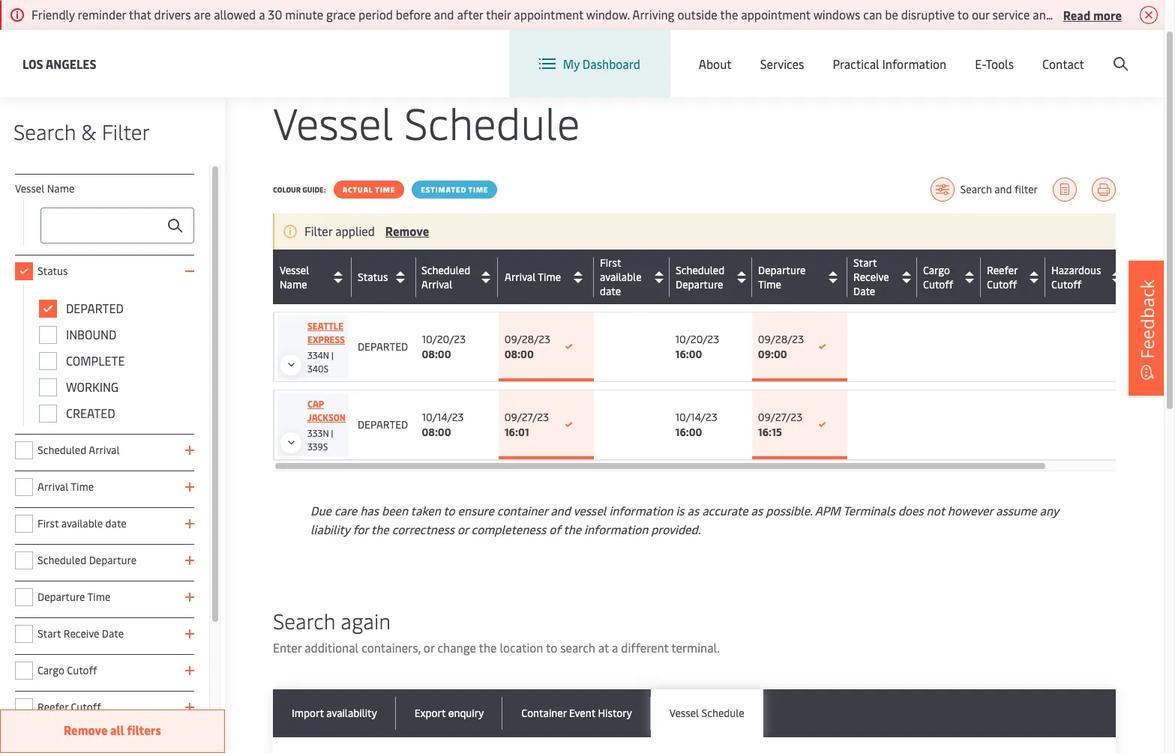 Task type: describe. For each thing, give the bounding box(es) containing it.
&
[[81, 117, 96, 145]]

export
[[415, 706, 446, 721]]

date for first first available date button from the right
[[600, 284, 621, 298]]

change
[[438, 640, 476, 656]]

receive for hazardous cutoff button associated with first first available date button
[[854, 270, 889, 284]]

switch
[[742, 43, 778, 60]]

vessel name button for 'status' button associated with first first available date button
[[280, 263, 348, 291]]

and left 'after'
[[434, 6, 454, 22]]

and inside 'button'
[[995, 182, 1012, 196]]

vessel schedule button
[[651, 690, 763, 738]]

history
[[598, 706, 632, 721]]

status button for first first available date button
[[358, 265, 412, 289]]

scheduled departure for first first available date button
[[675, 263, 724, 291]]

date for first first available date button
[[600, 284, 621, 298]]

jackson
[[307, 412, 346, 424]]

information
[[882, 55, 947, 72]]

guide:
[[302, 184, 326, 195]]

10/14/23 for 16:00
[[675, 410, 717, 424]]

actual
[[342, 184, 373, 195]]

about
[[699, 55, 732, 72]]

due care has been taken to ensure container and vessel information is as accurate as possible. apm terminals does not however assume any liability for the correctness or completeness of the information provided.
[[310, 502, 1059, 538]]

1 horizontal spatial remove
[[385, 223, 429, 239]]

departure time button for scheduled departure button related to first first available date button from the right
[[758, 263, 844, 291]]

1 first available date button from the left
[[600, 256, 666, 298]]

reminder
[[78, 6, 126, 22]]

name for vessel name button related to 'status' button associated with first first available date button
[[280, 277, 307, 291]]

estimated
[[421, 184, 466, 195]]

event
[[569, 706, 595, 721]]

CREATED checkbox
[[39, 405, 57, 423]]

arriving
[[632, 6, 675, 22]]

2 first available date button from the left
[[600, 256, 666, 298]]

practical information
[[833, 55, 947, 72]]

practical information button
[[833, 30, 947, 97]]

10/20/23 16:00
[[675, 332, 719, 361]]

search and filter button
[[930, 178, 1038, 202]]

is
[[676, 502, 684, 519]]

search and filter
[[960, 182, 1038, 196]]

hazardous cutoff for first first available date button from the right's hazardous cutoff button
[[1051, 263, 1101, 291]]

scheduled arrival button for 'status' button associated with first first available date button
[[422, 263, 495, 291]]

vessel name button for 'status' button associated with first first available date button from the right
[[280, 263, 348, 291]]

start receive date button for cargo cutoff button for hazardous cutoff button associated with first first available date button's reefer cutoff "button"
[[854, 256, 913, 298]]

availability
[[326, 706, 377, 721]]

1 appointment from the left
[[514, 6, 583, 22]]

any
[[1040, 502, 1059, 519]]

and left have
[[1033, 6, 1053, 22]]

departed for 10/20/23 08:00
[[358, 340, 408, 354]]

09/27/23 for 16:15
[[758, 410, 803, 424]]

remove button
[[385, 223, 429, 239]]

1 horizontal spatial filter
[[304, 223, 332, 239]]

cargo cutoff for reefer cutoff "button" associated with first first available date button from the right's hazardous cutoff button's cargo cutoff button
[[923, 263, 953, 291]]

login / create account link
[[987, 30, 1135, 74]]

search & filter
[[13, 117, 150, 145]]

their
[[486, 6, 511, 22]]

practical
[[833, 55, 879, 72]]

containers,
[[362, 640, 421, 656]]

INBOUND checkbox
[[39, 326, 57, 344]]

start receive date for reefer cutoff "button" associated with first first available date button from the right's hazardous cutoff button
[[853, 256, 889, 298]]

container event history
[[521, 706, 632, 721]]

arrival time button for first first available date button from the right
[[505, 265, 590, 289]]

tools
[[986, 55, 1014, 72]]

0 vertical spatial a
[[259, 6, 265, 22]]

0 vertical spatial schedule
[[404, 92, 580, 151]]

09/27/23 16:15
[[758, 410, 803, 439]]

my dashboard button
[[539, 30, 640, 97]]

10/14/23 for 08:00
[[422, 410, 464, 424]]

vessel inside vessel schedule button
[[670, 706, 699, 721]]

terminals
[[843, 502, 895, 519]]

status for first first available date button from the right
[[358, 270, 388, 284]]

that
[[129, 6, 151, 22]]

DEPARTED checkbox
[[39, 300, 57, 318]]

search for search and filter
[[960, 182, 992, 196]]

actual time
[[342, 184, 395, 195]]

e-tools
[[975, 55, 1014, 72]]

filters
[[127, 722, 161, 739]]

taken
[[411, 502, 441, 519]]

terminal.
[[671, 640, 720, 656]]

2 as from the left
[[751, 502, 763, 519]]

remove inside the remove all filters button
[[64, 722, 108, 739]]

hazardous cutoff button for first first available date button
[[1052, 263, 1125, 291]]

ensure
[[458, 502, 494, 519]]

reefer for first first available date button from the right
[[987, 263, 1018, 277]]

los angeles link
[[22, 54, 96, 73]]

340s
[[307, 363, 329, 375]]

09/28/23 for 09:00
[[758, 332, 804, 346]]

16:15
[[758, 425, 782, 439]]

express
[[307, 334, 345, 346]]

applied
[[335, 223, 375, 239]]

be
[[885, 6, 898, 22]]

los angeles
[[22, 55, 96, 72]]

available for first first available date button
[[600, 270, 642, 284]]

allowed
[[214, 6, 256, 22]]

name for vessel name button related to 'status' button associated with first first available date button from the right
[[280, 277, 307, 291]]

10/20/23 for 16:00
[[675, 332, 719, 346]]

colour guide:
[[273, 184, 326, 195]]

window.
[[586, 6, 630, 22]]

my
[[563, 55, 580, 72]]

about button
[[699, 30, 732, 97]]

| for 10/20/23 08:00
[[331, 349, 334, 361]]

at
[[598, 640, 609, 656]]

08:00 for 10/20/23 08:00
[[422, 347, 451, 361]]

0 horizontal spatial filter
[[102, 117, 150, 145]]

import availability button
[[273, 690, 396, 738]]

scheduled arrival for first first available date button
[[422, 263, 471, 291]]

10/14/23 16:00
[[675, 410, 717, 439]]

hazardous cutoff for hazardous cutoff button associated with first first available date button
[[1052, 263, 1101, 291]]

cargo cutoff button for reefer cutoff "button" associated with first first available date button from the right's hazardous cutoff button
[[923, 263, 977, 291]]

enter
[[273, 640, 302, 656]]

remove all filters button
[[0, 710, 225, 754]]

import availability
[[292, 706, 377, 721]]

scheduled for scheduled departure button related to first first available date button from the right
[[676, 263, 725, 277]]

period
[[359, 6, 393, 22]]

2 horizontal spatial to
[[957, 6, 969, 22]]

cargo for reefer cutoff "button" associated with first first available date button from the right's hazardous cutoff button
[[923, 263, 950, 277]]

minute
[[285, 6, 323, 22]]

hazardous for first first available date button from the right's hazardous cutoff button
[[1051, 263, 1101, 277]]

login
[[1014, 44, 1043, 60]]

start for hazardous cutoff button associated with first first available date button's reefer cutoff "button"
[[854, 256, 877, 270]]

30
[[268, 6, 282, 22]]

switch location button
[[718, 43, 827, 60]]

arrival time button for first first available date button
[[504, 265, 590, 289]]

completeness
[[471, 521, 546, 538]]

09/28/23 for 08:00
[[504, 332, 550, 346]]

been
[[382, 502, 408, 519]]

reefer cutoff button for hazardous cutoff button associated with first first available date button
[[987, 263, 1042, 291]]

login / create account
[[1014, 44, 1135, 60]]

tab list containing import availability
[[273, 690, 1116, 738]]

container
[[521, 706, 567, 721]]

09/27/23 for 16:01
[[504, 410, 549, 424]]

care
[[334, 502, 357, 519]]

scheduled departure button for first first available date button from the right
[[676, 263, 748, 291]]

location
[[780, 43, 827, 60]]

hazardous cutoff button for first first available date button from the right
[[1051, 263, 1125, 291]]

more
[[1093, 6, 1122, 23]]

scheduled arrival for first first available date button from the right
[[421, 263, 470, 291]]

colour
[[273, 184, 301, 195]]

vessel name for 'status' button associated with first first available date button
[[280, 263, 309, 291]]

menu
[[912, 44, 943, 60]]

outside
[[678, 6, 718, 22]]

friendly reminder that drivers are allowed a 30 minute grace period before and after their appointment window. arriving outside the appointment windows can be disruptive to our service and have negative impacts
[[31, 6, 1175, 22]]

scheduled for first first available date button's scheduled departure button
[[675, 263, 724, 277]]

schedule inside button
[[702, 706, 745, 721]]

arrival time for first first available date button from the right arrival time button
[[505, 270, 561, 284]]

however
[[948, 502, 993, 519]]

again
[[341, 607, 391, 635]]

| for 10/14/23 08:00
[[331, 427, 333, 439]]

feedback button
[[1129, 260, 1166, 396]]

has
[[360, 502, 379, 519]]

remove all filters
[[64, 722, 161, 739]]

vessel schedule tab panel
[[273, 738, 1116, 754]]

our
[[972, 6, 990, 22]]

16:00 for 10/20/23 16:00
[[675, 347, 702, 361]]

grace
[[326, 6, 356, 22]]

0 vertical spatial vessel schedule
[[273, 92, 580, 151]]

filter
[[1015, 182, 1038, 196]]



Task type: vqa. For each thing, say whether or not it's contained in the screenshot.
the rightmost as
yes



Task type: locate. For each thing, give the bounding box(es) containing it.
1 horizontal spatial 10/14/23
[[675, 410, 717, 424]]

08:00 inside 10/14/23 08:00
[[422, 425, 451, 439]]

10/14/23 down 10/20/23 08:00
[[422, 410, 464, 424]]

reefer cutoff for reefer cutoff "button" associated with first first available date button from the right's hazardous cutoff button
[[987, 263, 1018, 291]]

2 departure time button from the left
[[758, 263, 844, 291]]

vessel schedule up "estimated"
[[273, 92, 580, 151]]

assume
[[996, 502, 1037, 519]]

None checkbox
[[15, 442, 33, 460], [15, 552, 33, 570], [15, 625, 33, 643], [15, 699, 33, 717], [15, 442, 33, 460], [15, 552, 33, 570], [15, 625, 33, 643], [15, 699, 33, 717]]

0 horizontal spatial 10/20/23
[[422, 332, 466, 346]]

0 horizontal spatial vessel schedule
[[273, 92, 580, 151]]

date
[[853, 284, 875, 298], [854, 284, 875, 298], [102, 627, 124, 641]]

hazardous cutoff
[[1051, 263, 1101, 291], [1052, 263, 1101, 291]]

1 09/28/23 from the left
[[504, 332, 550, 346]]

2 | from the top
[[331, 427, 333, 439]]

08:00
[[422, 347, 451, 361], [504, 347, 534, 361], [422, 425, 451, 439]]

the right outside
[[720, 6, 738, 22]]

0 vertical spatial filter
[[102, 117, 150, 145]]

1 vertical spatial schedule
[[702, 706, 745, 721]]

1 time from the left
[[375, 184, 395, 195]]

cargo for hazardous cutoff button associated with first first available date button's reefer cutoff "button"
[[923, 263, 950, 277]]

scheduled departure
[[675, 263, 724, 291], [676, 263, 725, 291], [37, 553, 137, 568]]

services button
[[760, 30, 804, 97]]

hazardous for hazardous cutoff button associated with first first available date button
[[1052, 263, 1101, 277]]

to left the our
[[957, 6, 969, 22]]

0 horizontal spatial a
[[259, 6, 265, 22]]

0 horizontal spatial remove
[[64, 722, 108, 739]]

scheduled for 'status' button associated with first first available date button from the right's scheduled arrival button
[[421, 263, 470, 277]]

time for estimated time
[[468, 184, 489, 195]]

departed up 'inbound'
[[66, 300, 124, 316]]

departure time button for first first available date button's scheduled departure button
[[758, 263, 844, 291]]

disruptive
[[901, 6, 955, 22]]

arrival time button
[[504, 265, 590, 289], [505, 265, 590, 289]]

to inside due care has been taken to ensure container and vessel information is as accurate as possible. apm terminals does not however assume any liability for the correctness or completeness of the information provided.
[[443, 502, 455, 519]]

or left change
[[424, 640, 435, 656]]

| right 333n
[[331, 427, 333, 439]]

contact
[[1042, 55, 1084, 72]]

COMPLETE checkbox
[[39, 352, 57, 370]]

| right 334n
[[331, 349, 334, 361]]

16:00 inside 10/14/23 16:00
[[675, 425, 702, 439]]

1 | from the top
[[331, 349, 334, 361]]

| inside cap jackson 333n | 339s
[[331, 427, 333, 439]]

10/20/23 08:00
[[422, 332, 466, 361]]

1 as from the left
[[687, 502, 699, 519]]

departed right seattle express 334n | 340s
[[358, 340, 408, 354]]

e-
[[975, 55, 986, 72]]

date for first first available date button's scheduled departure button
[[854, 284, 875, 298]]

2 arrival time button from the left
[[505, 265, 590, 289]]

date for scheduled departure button related to first first available date button from the right
[[853, 284, 875, 298]]

| inside seattle express 334n | 340s
[[331, 349, 334, 361]]

export еnquiry button
[[396, 690, 503, 738]]

information down vessel
[[584, 521, 648, 538]]

as right accurate
[[751, 502, 763, 519]]

0 horizontal spatial or
[[424, 640, 435, 656]]

service
[[993, 6, 1030, 22]]

0 horizontal spatial 10/14/23
[[422, 410, 464, 424]]

or inside search again enter additional containers, or change the location to search at a different terminal.
[[424, 640, 435, 656]]

1 09/27/23 from the left
[[504, 410, 549, 424]]

1 vertical spatial 16:00
[[675, 425, 702, 439]]

remove
[[385, 223, 429, 239], [64, 722, 108, 739]]

remove right applied
[[385, 223, 429, 239]]

scheduled arrival button for 'status' button associated with first first available date button from the right
[[421, 263, 494, 291]]

2 16:00 from the top
[[675, 425, 702, 439]]

start receive date button
[[853, 256, 913, 298], [854, 256, 913, 298]]

1 horizontal spatial 09/27/23
[[758, 410, 803, 424]]

location
[[500, 640, 543, 656]]

create
[[1054, 44, 1089, 60]]

first for first first available date button
[[600, 256, 621, 270]]

0 vertical spatial or
[[457, 521, 468, 538]]

to right taken
[[443, 502, 455, 519]]

and inside due care has been taken to ensure container and vessel information is as accurate as possible. apm terminals does not however assume any liability for the correctness or completeness of the information provided.
[[551, 502, 571, 519]]

2 appointment from the left
[[741, 6, 811, 22]]

status for first first available date button
[[358, 270, 388, 284]]

1 horizontal spatial search
[[273, 607, 335, 635]]

time
[[375, 184, 395, 195], [468, 184, 489, 195]]

1 arrival time button from the left
[[504, 265, 590, 289]]

first available date button
[[600, 256, 666, 298], [600, 256, 666, 298]]

vessel
[[273, 92, 393, 151], [15, 181, 44, 196], [280, 263, 309, 277], [280, 263, 309, 277], [670, 706, 699, 721]]

1 vertical spatial information
[[584, 521, 648, 538]]

334n
[[307, 349, 329, 361]]

first available date for first first available date button
[[600, 256, 642, 298]]

scheduled departure button for first first available date button
[[675, 263, 748, 291]]

first available date for first first available date button from the right
[[600, 256, 642, 298]]

available for first first available date button from the right
[[600, 270, 642, 284]]

complete
[[66, 352, 125, 369]]

to inside search again enter additional containers, or change the location to search at a different terminal.
[[546, 640, 557, 656]]

information left is
[[609, 502, 673, 519]]

2 10/14/23 from the left
[[675, 410, 717, 424]]

0 horizontal spatial search
[[13, 117, 76, 145]]

1 horizontal spatial to
[[546, 640, 557, 656]]

2 10/20/23 from the left
[[675, 332, 719, 346]]

seattle express 334n | 340s
[[307, 320, 345, 375]]

start receive date
[[853, 256, 889, 298], [854, 256, 889, 298], [37, 627, 124, 641]]

close alert image
[[1140, 6, 1158, 24]]

1 vertical spatial |
[[331, 427, 333, 439]]

vessel name for 'status' button associated with first first available date button from the right
[[280, 263, 309, 291]]

departure time
[[758, 263, 806, 291], [758, 263, 806, 291], [37, 590, 110, 604]]

1 vertical spatial or
[[424, 640, 435, 656]]

1 scheduled departure button from the left
[[675, 263, 748, 291]]

the right for
[[371, 521, 389, 538]]

departure time for first first available date button's scheduled departure button
[[758, 263, 806, 291]]

a left 30 on the left top of the page
[[259, 6, 265, 22]]

1 horizontal spatial appointment
[[741, 6, 811, 22]]

hazardous cutoff button
[[1051, 263, 1125, 291], [1052, 263, 1125, 291]]

09/27/23 up 16:01 on the bottom of page
[[504, 410, 549, 424]]

departure time for scheduled departure button related to first first available date button from the right
[[758, 263, 806, 291]]

status button for first first available date button from the right
[[358, 265, 412, 289]]

receive for first first available date button from the right's hazardous cutoff button
[[853, 270, 889, 284]]

scheduled for scheduled arrival button associated with 'status' button associated with first first available date button
[[422, 263, 471, 277]]

a right at
[[612, 640, 618, 656]]

global
[[875, 44, 909, 60]]

0 horizontal spatial 09/28/23
[[504, 332, 550, 346]]

departed for 10/14/23 08:00
[[358, 418, 408, 432]]

09/27/23 16:01
[[504, 410, 549, 439]]

and left filter
[[995, 182, 1012, 196]]

departed right cap jackson 333n | 339s
[[358, 418, 408, 432]]

read
[[1063, 6, 1091, 23]]

search
[[13, 117, 76, 145], [960, 182, 992, 196], [273, 607, 335, 635]]

reefer cutoff for hazardous cutoff button associated with first first available date button's reefer cutoff "button"
[[987, 263, 1018, 291]]

arrival time for arrival time button associated with first first available date button
[[504, 270, 561, 284]]

a inside search again enter additional containers, or change the location to search at a different terminal.
[[612, 640, 618, 656]]

reefer for first first available date button
[[987, 263, 1018, 277]]

08:00 inside 09/28/23 08:00
[[504, 347, 534, 361]]

feedback
[[1135, 279, 1159, 359]]

1 vertical spatial remove
[[64, 722, 108, 739]]

1 vertical spatial to
[[443, 502, 455, 519]]

import
[[292, 706, 324, 721]]

or down 'ensure'
[[457, 521, 468, 538]]

search for search & filter
[[13, 117, 76, 145]]

10/14/23 08:00
[[422, 410, 464, 439]]

1 departure time button from the left
[[758, 263, 844, 291]]

appointment up switch location button
[[741, 6, 811, 22]]

1 horizontal spatial or
[[457, 521, 468, 538]]

filter left applied
[[304, 223, 332, 239]]

0 vertical spatial 16:00
[[675, 347, 702, 361]]

1 horizontal spatial vessel schedule
[[670, 706, 745, 721]]

search
[[560, 640, 595, 656]]

estimated time
[[421, 184, 489, 195]]

10/14/23 down 10/20/23 16:00
[[675, 410, 717, 424]]

negative
[[1084, 6, 1130, 22]]

search left filter
[[960, 182, 992, 196]]

333n
[[307, 427, 329, 439]]

08:00 for 10/14/23 08:00
[[422, 425, 451, 439]]

2 09/28/23 from the left
[[758, 332, 804, 346]]

09/27/23 up 16:15
[[758, 410, 803, 424]]

1 16:00 from the top
[[675, 347, 702, 361]]

seattle
[[307, 320, 344, 332]]

2 scheduled departure button from the left
[[676, 263, 748, 291]]

dashboard
[[583, 55, 640, 72]]

1 10/20/23 from the left
[[422, 332, 466, 346]]

inbound
[[66, 326, 117, 343]]

account
[[1091, 44, 1135, 60]]

and up of
[[551, 502, 571, 519]]

read more button
[[1063, 5, 1122, 24]]

1 horizontal spatial a
[[612, 640, 618, 656]]

cargo cutoff button for hazardous cutoff button associated with first first available date button's reefer cutoff "button"
[[923, 263, 977, 291]]

the right change
[[479, 640, 497, 656]]

1 vertical spatial departed
[[358, 340, 408, 354]]

WORKING checkbox
[[39, 379, 57, 397]]

10/20/23 for 08:00
[[422, 332, 466, 346]]

or inside due care has been taken to ensure container and vessel information is as accurate as possible. apm terminals does not however assume any liability for the correctness or completeness of the information provided.
[[457, 521, 468, 538]]

1 horizontal spatial schedule
[[702, 706, 745, 721]]

first for first first available date button from the right
[[600, 256, 621, 270]]

1 vertical spatial vessel schedule
[[670, 706, 745, 721]]

/
[[1046, 44, 1051, 60]]

scheduled departure for first first available date button from the right
[[676, 263, 725, 291]]

hazardous
[[1051, 263, 1101, 277], [1052, 263, 1101, 277]]

1 status button from the left
[[358, 265, 412, 289]]

16:00 inside 10/20/23 16:00
[[675, 347, 702, 361]]

None text field
[[40, 208, 194, 244]]

search up enter
[[273, 607, 335, 635]]

time for actual time
[[375, 184, 395, 195]]

2 cargo cutoff button from the left
[[923, 263, 977, 291]]

0 vertical spatial |
[[331, 349, 334, 361]]

1 vertical spatial search
[[960, 182, 992, 196]]

filter right &
[[102, 117, 150, 145]]

arrival time
[[504, 270, 561, 284], [505, 270, 561, 284], [37, 480, 94, 494]]

0 vertical spatial to
[[957, 6, 969, 22]]

09/28/23 08:00
[[504, 332, 550, 361]]

receive
[[853, 270, 889, 284], [854, 270, 889, 284], [64, 627, 99, 641]]

2 horizontal spatial search
[[960, 182, 992, 196]]

possible.
[[766, 502, 812, 519]]

vessel name
[[15, 181, 75, 196], [280, 263, 309, 291], [280, 263, 309, 291]]

correctness
[[392, 521, 455, 538]]

None checkbox
[[15, 262, 33, 280], [15, 478, 33, 496], [15, 515, 33, 533], [15, 589, 33, 607], [15, 662, 33, 680], [15, 262, 33, 280], [15, 478, 33, 496], [15, 515, 33, 533], [15, 589, 33, 607], [15, 662, 33, 680]]

cap jackson 333n | 339s
[[307, 398, 346, 453]]

reefer cutoff button for first first available date button from the right's hazardous cutoff button
[[987, 263, 1042, 291]]

can
[[863, 6, 882, 22]]

search left &
[[13, 117, 76, 145]]

0 horizontal spatial time
[[375, 184, 395, 195]]

1 horizontal spatial 09/28/23
[[758, 332, 804, 346]]

0 horizontal spatial as
[[687, 502, 699, 519]]

e-tools button
[[975, 30, 1014, 97]]

of
[[549, 521, 561, 538]]

container event history button
[[503, 690, 651, 738]]

remove left all
[[64, 722, 108, 739]]

0 vertical spatial information
[[609, 502, 673, 519]]

appointment right their
[[514, 6, 583, 22]]

departed
[[66, 300, 124, 316], [358, 340, 408, 354], [358, 418, 408, 432]]

cargo cutoff for cargo cutoff button for hazardous cutoff button associated with first first available date button's reefer cutoff "button"
[[923, 263, 953, 291]]

1 vertical spatial filter
[[304, 223, 332, 239]]

vessel schedule up vessel schedule tab panel
[[670, 706, 745, 721]]

0 horizontal spatial schedule
[[404, 92, 580, 151]]

time right "estimated"
[[468, 184, 489, 195]]

1 cargo cutoff button from the left
[[923, 263, 977, 291]]

0 vertical spatial remove
[[385, 223, 429, 239]]

appointment
[[514, 6, 583, 22], [741, 6, 811, 22]]

the right of
[[563, 521, 581, 538]]

0 horizontal spatial appointment
[[514, 6, 583, 22]]

search inside search again enter additional containers, or change the location to search at a different terminal.
[[273, 607, 335, 635]]

1 10/14/23 from the left
[[422, 410, 464, 424]]

cargo
[[923, 263, 950, 277], [923, 263, 950, 277], [37, 664, 64, 678]]

0 horizontal spatial 09/27/23
[[504, 410, 549, 424]]

10/20/23
[[422, 332, 466, 346], [675, 332, 719, 346]]

search again enter additional containers, or change the location to search at a different terminal.
[[273, 607, 720, 656]]

0 horizontal spatial to
[[443, 502, 455, 519]]

start receive date button for reefer cutoff "button" associated with first first available date button from the right's hazardous cutoff button's cargo cutoff button
[[853, 256, 913, 298]]

information
[[609, 502, 673, 519], [584, 521, 648, 538]]

cargo cutoff
[[923, 263, 953, 291], [923, 263, 953, 291], [37, 664, 97, 678]]

0 vertical spatial search
[[13, 117, 76, 145]]

tab list
[[273, 690, 1116, 738]]

1 vertical spatial a
[[612, 640, 618, 656]]

before
[[396, 6, 431, 22]]

0 vertical spatial departed
[[66, 300, 124, 316]]

contact button
[[1042, 30, 1084, 97]]

created
[[66, 405, 115, 421]]

1 horizontal spatial 10/20/23
[[675, 332, 719, 346]]

2 09/27/23 from the left
[[758, 410, 803, 424]]

date
[[600, 284, 621, 298], [600, 284, 621, 298], [105, 517, 127, 531]]

to left search
[[546, 640, 557, 656]]

accurate
[[702, 502, 748, 519]]

1 horizontal spatial time
[[468, 184, 489, 195]]

2 vertical spatial departed
[[358, 418, 408, 432]]

2 time from the left
[[468, 184, 489, 195]]

vessel schedule inside button
[[670, 706, 745, 721]]

scheduled arrival button
[[421, 263, 494, 291], [422, 263, 495, 291]]

as right is
[[687, 502, 699, 519]]

my dashboard
[[563, 55, 640, 72]]

16:00 for 10/14/23 16:00
[[675, 425, 702, 439]]

09:00
[[758, 347, 787, 361]]

339s
[[307, 441, 328, 453]]

2 status button from the left
[[358, 265, 412, 289]]

start receive date for hazardous cutoff button associated with first first available date button's reefer cutoff "button"
[[854, 256, 889, 298]]

the inside search again enter additional containers, or change the location to search at a different terminal.
[[479, 640, 497, 656]]

2 vertical spatial to
[[546, 640, 557, 656]]

08:00 inside 10/20/23 08:00
[[422, 347, 451, 361]]

search inside search and filter 'button'
[[960, 182, 992, 196]]

are
[[194, 6, 211, 22]]

1 horizontal spatial as
[[751, 502, 763, 519]]

apm
[[815, 502, 841, 519]]

time right 'actual' on the top left of page
[[375, 184, 395, 195]]

2 vertical spatial search
[[273, 607, 335, 635]]

start for reefer cutoff "button" associated with first first available date button from the right's hazardous cutoff button
[[853, 256, 877, 270]]

the
[[720, 6, 738, 22], [371, 521, 389, 538], [563, 521, 581, 538], [479, 640, 497, 656]]

08:00 for 09/28/23 08:00
[[504, 347, 534, 361]]

does
[[898, 502, 924, 519]]



